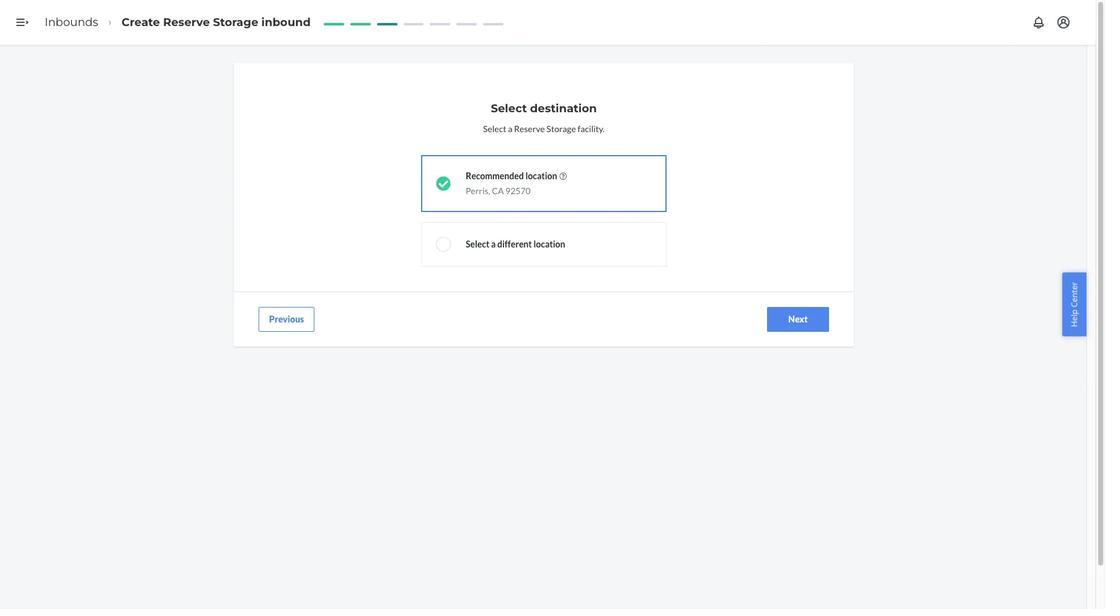 Task type: describe. For each thing, give the bounding box(es) containing it.
1 vertical spatial storage
[[547, 124, 576, 134]]

a for different
[[492, 239, 496, 249]]

question circle image
[[560, 173, 568, 180]]

perris, ca 92570
[[466, 186, 531, 196]]

a for reserve
[[508, 124, 513, 134]]

help center
[[1070, 282, 1081, 327]]

select for select destination
[[491, 102, 527, 115]]

create
[[122, 15, 160, 29]]

next button
[[768, 307, 830, 332]]

92570
[[506, 186, 531, 196]]

1 horizontal spatial reserve
[[514, 124, 545, 134]]

recommended
[[466, 171, 524, 181]]

recommended location
[[466, 171, 558, 181]]

help
[[1070, 310, 1081, 327]]

previous
[[269, 314, 304, 325]]

reserve inside breadcrumbs navigation
[[163, 15, 210, 29]]

1 vertical spatial location
[[534, 239, 566, 249]]

perris,
[[466, 186, 491, 196]]



Task type: locate. For each thing, give the bounding box(es) containing it.
reserve
[[163, 15, 210, 29], [514, 124, 545, 134]]

inbounds link
[[45, 15, 98, 29]]

reserve right create
[[163, 15, 210, 29]]

a
[[508, 124, 513, 134], [492, 239, 496, 249]]

select destination
[[491, 102, 597, 115]]

0 vertical spatial a
[[508, 124, 513, 134]]

breadcrumbs navigation
[[35, 4, 321, 41]]

location right different
[[534, 239, 566, 249]]

center
[[1070, 282, 1081, 308]]

inbounds
[[45, 15, 98, 29]]

0 vertical spatial storage
[[213, 15, 258, 29]]

1 horizontal spatial storage
[[547, 124, 576, 134]]

open account menu image
[[1057, 15, 1072, 30]]

0 vertical spatial select
[[491, 102, 527, 115]]

1 horizontal spatial a
[[508, 124, 513, 134]]

storage inside breadcrumbs navigation
[[213, 15, 258, 29]]

different
[[498, 239, 532, 249]]

next
[[789, 314, 808, 325]]

a left different
[[492, 239, 496, 249]]

facility.
[[578, 124, 605, 134]]

0 horizontal spatial storage
[[213, 15, 258, 29]]

destination
[[531, 102, 597, 115]]

location left question circle image
[[526, 171, 558, 181]]

select a reserve storage facility.
[[483, 124, 605, 134]]

reserve down select destination
[[514, 124, 545, 134]]

open notifications image
[[1032, 15, 1047, 30]]

0 vertical spatial reserve
[[163, 15, 210, 29]]

storage left inbound
[[213, 15, 258, 29]]

select left different
[[466, 239, 490, 249]]

select a different location
[[466, 239, 566, 249]]

open navigation image
[[15, 15, 30, 30]]

0 horizontal spatial reserve
[[163, 15, 210, 29]]

select up select a reserve storage facility. in the top of the page
[[491, 102, 527, 115]]

ca
[[492, 186, 504, 196]]

select up the recommended
[[483, 124, 507, 134]]

help center button
[[1063, 273, 1087, 337]]

select for select a different location
[[466, 239, 490, 249]]

storage
[[213, 15, 258, 29], [547, 124, 576, 134]]

select
[[491, 102, 527, 115], [483, 124, 507, 134], [466, 239, 490, 249]]

location
[[526, 171, 558, 181], [534, 239, 566, 249]]

0 horizontal spatial a
[[492, 239, 496, 249]]

previous button
[[259, 307, 315, 332]]

inbound
[[262, 15, 311, 29]]

0 vertical spatial location
[[526, 171, 558, 181]]

check circle image
[[436, 176, 451, 191]]

create reserve storage inbound
[[122, 15, 311, 29]]

select for select a reserve storage facility.
[[483, 124, 507, 134]]

1 vertical spatial select
[[483, 124, 507, 134]]

2 vertical spatial select
[[466, 239, 490, 249]]

1 vertical spatial a
[[492, 239, 496, 249]]

1 vertical spatial reserve
[[514, 124, 545, 134]]

a down select destination
[[508, 124, 513, 134]]

storage down destination
[[547, 124, 576, 134]]



Task type: vqa. For each thing, say whether or not it's contained in the screenshot.
breadcrumbs Navigation
yes



